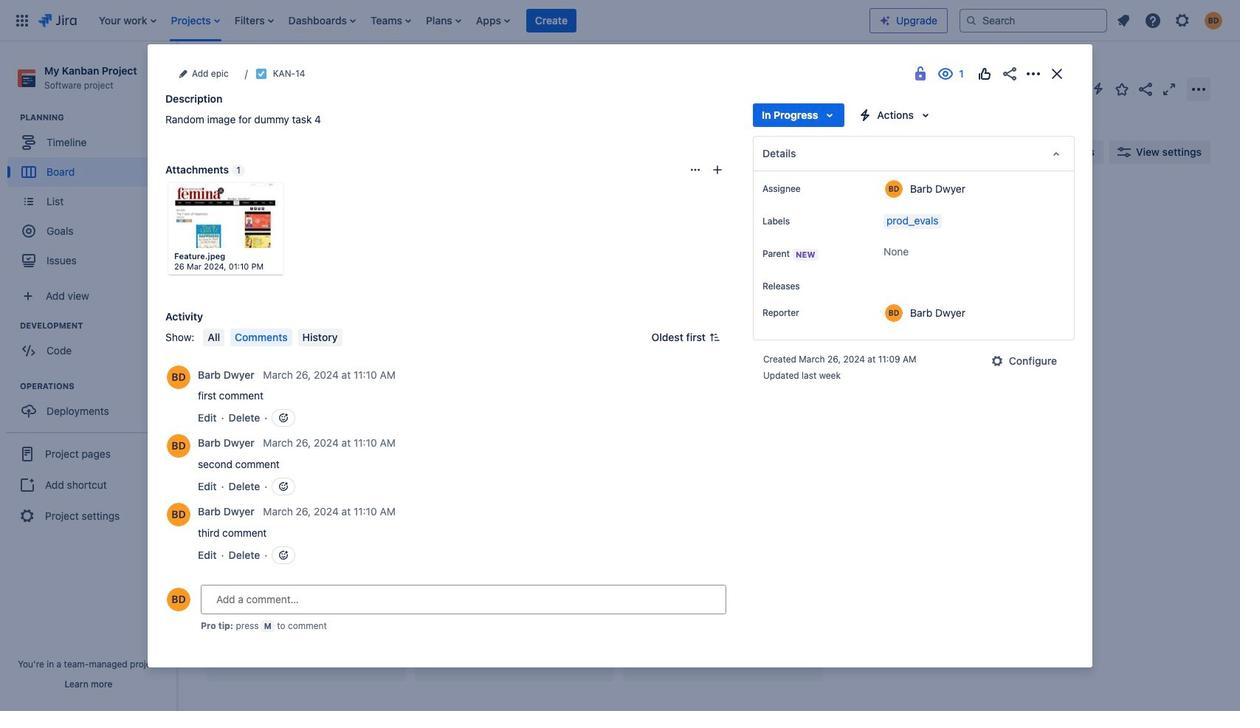 Task type: describe. For each thing, give the bounding box(es) containing it.
enter full screen image
[[1161, 80, 1179, 98]]

add reaction image for second copy link to comment icon from the bottom of the page's more information about barb dwyer image
[[278, 412, 290, 424]]

more information about barb dwyer image for 1st copy link to comment icon from the bottom of the page
[[167, 434, 191, 458]]

details element
[[753, 136, 1075, 171]]

Search field
[[960, 8, 1108, 32]]

to do element
[[218, 202, 257, 214]]

star kan board image
[[1114, 80, 1131, 98]]

search image
[[966, 14, 978, 26]]

goal image
[[22, 225, 35, 238]]

0 horizontal spatial list
[[91, 0, 870, 41]]

1 list item from the left
[[94, 0, 161, 41]]

download image
[[234, 189, 252, 207]]

Search this board text field
[[208, 139, 277, 165]]

task image
[[255, 68, 267, 80]]

copy link to issue image
[[302, 67, 314, 79]]

1 copy link to comment image from the top
[[399, 369, 410, 380]]

close image
[[1049, 65, 1066, 83]]

2 list item from the left
[[167, 0, 224, 41]]

5 list item from the left
[[366, 0, 416, 41]]

more information about barb dwyer image for second copy link to comment icon from the bottom of the page
[[167, 366, 191, 389]]

7 list item from the left
[[472, 0, 515, 41]]

2 heading from the top
[[20, 320, 177, 332]]

3 list item from the left
[[230, 0, 278, 41]]

1 horizontal spatial more information about barb dwyer image
[[885, 180, 903, 198]]

3 heading from the top
[[20, 380, 177, 392]]



Task type: locate. For each thing, give the bounding box(es) containing it.
vote options: no one has voted for this issue yet. image
[[976, 65, 994, 83]]

add reaction image
[[278, 412, 290, 424], [278, 549, 290, 561]]

2 vertical spatial heading
[[20, 380, 177, 392]]

0 horizontal spatial more information about barb dwyer image
[[167, 503, 191, 527]]

0 vertical spatial heading
[[20, 112, 177, 123]]

more image
[[259, 189, 277, 207]]

2 add reaction image from the top
[[278, 549, 290, 561]]

1 vertical spatial more information about barb dwyer image
[[167, 434, 191, 458]]

0 vertical spatial more information about barb dwyer image
[[885, 180, 903, 198]]

sidebar element
[[0, 41, 177, 711]]

8 list item from the left
[[526, 0, 577, 41]]

add reaction image down add reaction icon
[[278, 549, 290, 561]]

copy link to comment image
[[399, 506, 410, 518]]

4 list item from the left
[[284, 0, 360, 41]]

more information about barb dwyer image
[[167, 366, 191, 389], [167, 434, 191, 458]]

copy link to comment image
[[399, 369, 410, 380], [399, 437, 410, 449]]

more information about barb dwyer image
[[885, 180, 903, 198], [167, 503, 191, 527]]

list
[[91, 0, 870, 41], [1111, 7, 1232, 34]]

1 heading from the top
[[20, 112, 177, 123]]

1 add reaction image from the top
[[278, 412, 290, 424]]

1 vertical spatial add reaction image
[[278, 549, 290, 561]]

group
[[7, 112, 177, 280], [7, 320, 177, 370], [7, 380, 177, 431], [6, 432, 171, 537]]

banner
[[0, 0, 1241, 41]]

primary element
[[9, 0, 870, 41]]

list item
[[94, 0, 161, 41], [167, 0, 224, 41], [230, 0, 278, 41], [284, 0, 360, 41], [366, 0, 416, 41], [422, 0, 466, 41], [472, 0, 515, 41], [526, 0, 577, 41]]

add attachment image
[[712, 164, 724, 176]]

2 more information about barb dwyer image from the top
[[167, 434, 191, 458]]

1 more information about barb dwyer image from the top
[[167, 366, 191, 389]]

Add a comment… field
[[201, 585, 727, 614]]

2 copy link to comment image from the top
[[399, 437, 410, 449]]

0 vertical spatial more information about barb dwyer image
[[167, 366, 191, 389]]

add reaction image for the bottom more information about barb dwyer icon
[[278, 549, 290, 561]]

actions image
[[1025, 65, 1043, 83]]

6 list item from the left
[[422, 0, 466, 41]]

jira image
[[38, 11, 77, 29], [38, 11, 77, 29]]

1 vertical spatial heading
[[20, 320, 177, 332]]

1 vertical spatial copy link to comment image
[[399, 437, 410, 449]]

None search field
[[960, 8, 1108, 32]]

1 vertical spatial more information about barb dwyer image
[[167, 503, 191, 527]]

more options for attachments image
[[690, 164, 702, 176]]

add reaction image up add reaction icon
[[278, 412, 290, 424]]

1 horizontal spatial list
[[1111, 7, 1232, 34]]

0 vertical spatial add reaction image
[[278, 412, 290, 424]]

heading
[[20, 112, 177, 123], [20, 320, 177, 332], [20, 380, 177, 392]]

menu bar
[[200, 329, 345, 346]]

0 vertical spatial copy link to comment image
[[399, 369, 410, 380]]

dialog
[[148, 10, 1093, 668]]

add reaction image
[[278, 481, 290, 493]]



Task type: vqa. For each thing, say whether or not it's contained in the screenshot.
the Sidebar navigation image
no



